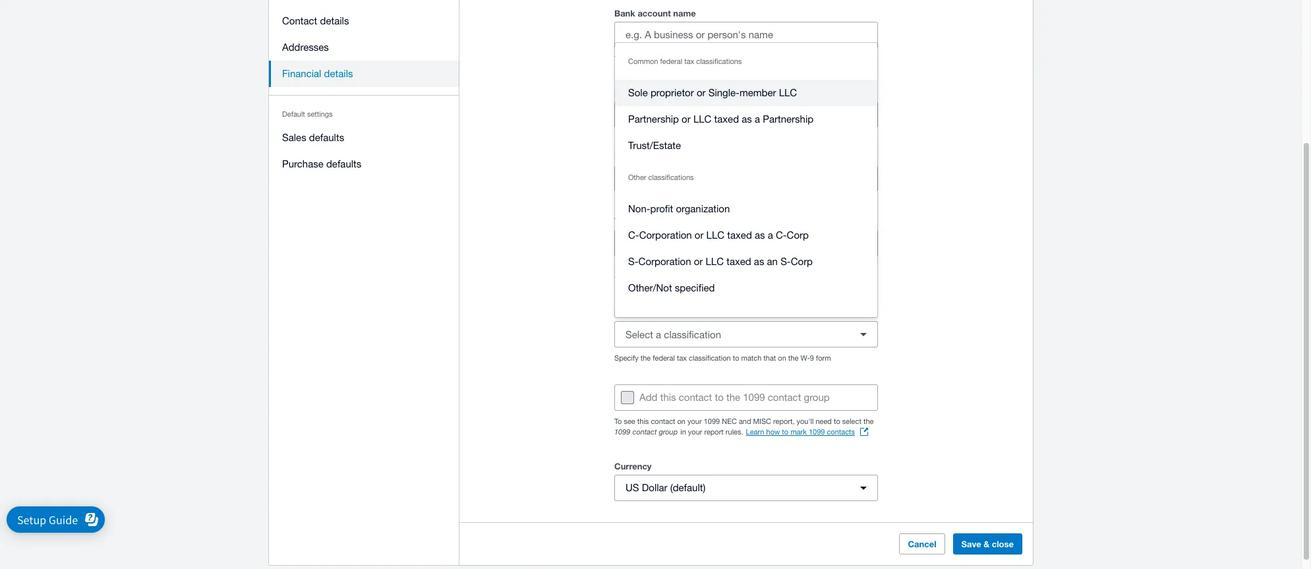 Task type: describe. For each thing, give the bounding box(es) containing it.
contact details
[[282, 15, 349, 26]]

1 vertical spatial federal
[[653, 354, 675, 362]]

financial details
[[282, 68, 353, 79]]

an
[[767, 256, 778, 267]]

form
[[816, 354, 831, 362]]

or for sole
[[697, 87, 706, 98]]

0 horizontal spatial classifications
[[649, 173, 694, 181]]

federal
[[615, 307, 645, 318]]

profit
[[651, 203, 673, 214]]

1 horizontal spatial on
[[778, 354, 787, 362]]

tax inside enter your contact's tax number, which is needed when filing the 1099 report to the irs.
[[682, 264, 692, 272]]

to left match
[[733, 354, 739, 362]]

routing
[[615, 88, 647, 98]]

sole proprietor or single-member llc
[[628, 87, 797, 98]]

other/not
[[628, 282, 672, 293]]

match
[[741, 354, 762, 362]]

select
[[626, 329, 653, 340]]

currency
[[615, 461, 652, 471]]

1099 up misc at the right bottom
[[743, 392, 765, 403]]

2 s- from the left
[[781, 256, 791, 267]]

select
[[843, 417, 862, 425]]

Routing number field
[[615, 102, 746, 127]]

is
[[743, 264, 749, 272]]

routing number
[[615, 88, 680, 98]]

purchase
[[282, 158, 324, 169]]

2 partnership from the left
[[763, 113, 814, 125]]

bank account number
[[746, 88, 837, 98]]

taxed for a
[[728, 229, 752, 241]]

llc up s-corporation or llc taxed as an s-corp
[[707, 229, 725, 241]]

specified
[[675, 282, 715, 293]]

a inside popup button
[[656, 329, 661, 340]]

number,
[[694, 264, 720, 272]]

you'll
[[797, 417, 814, 425]]

on inside 'to see this contact on your 1099 nec and misc report, you'll need to select the 1099 contact group in your report rules. learn how to mark 1099 contacts'
[[678, 417, 686, 425]]

you
[[785, 55, 797, 63]]

defaults for sales defaults
[[309, 132, 344, 143]]

financial
[[282, 68, 321, 79]]

none button
[[615, 230, 672, 257]]

account for number
[[770, 88, 803, 98]]

group containing routing number
[[615, 85, 878, 128]]

select a classification
[[626, 329, 721, 340]]

single-
[[709, 87, 740, 98]]

other/not specified button
[[615, 275, 878, 301]]

contact down add
[[651, 417, 676, 425]]

contact's
[[650, 264, 680, 272]]

this inside 'to see this contact on your 1099 nec and misc report, you'll need to select the 1099 contact group in your report rules. learn how to mark 1099 contacts'
[[638, 417, 649, 425]]

1 number from the left
[[649, 88, 680, 98]]

(default)
[[670, 482, 706, 493]]

sales defaults
[[282, 132, 344, 143]]

bank account name
[[615, 8, 696, 18]]

specify the federal tax classification to match that on the w-9 form
[[615, 354, 831, 362]]

save
[[962, 539, 982, 549]]

specify
[[615, 354, 639, 362]]

s-corporation or llc taxed as an s-corp button
[[615, 249, 878, 275]]

against
[[691, 55, 715, 63]]

contact up report,
[[768, 392, 801, 403]]

purchase defaults button
[[269, 151, 460, 177]]

rules.
[[726, 428, 744, 436]]

details for contact
[[320, 15, 349, 26]]

misc
[[753, 417, 771, 425]]

federal tax classification
[[615, 307, 717, 318]]

non-profit organization button
[[615, 196, 878, 222]]

2 vertical spatial classification
[[689, 354, 731, 362]]

name
[[673, 8, 696, 18]]

partnership or llc taxed as a partnership button
[[615, 106, 878, 133]]

c-corporation or llc taxed as a c-corp button
[[615, 222, 878, 249]]

trust/estate button
[[615, 133, 878, 159]]

a down member
[[755, 113, 760, 125]]

and
[[739, 417, 751, 425]]

see
[[624, 417, 636, 425]]

to down report,
[[782, 428, 789, 436]]

how
[[767, 428, 780, 436]]

nec
[[722, 417, 737, 425]]

corp for s-
[[791, 256, 813, 267]]

Reference field
[[615, 166, 878, 191]]

contact
[[282, 15, 317, 26]]

the right specify
[[641, 354, 651, 362]]

0 vertical spatial federal
[[660, 57, 683, 65]]

add this contact to the 1099 contact group
[[640, 392, 830, 403]]

the down enter in the top of the page
[[615, 274, 625, 282]]

c-corporation or llc taxed as a c-corp
[[628, 229, 809, 241]]

to inside enter your contact's tax number, which is needed when filing the 1099 report to the irs.
[[865, 264, 872, 272]]

dollar
[[642, 482, 668, 493]]

sole proprietor or single-member llc button
[[615, 80, 878, 106]]

save & close
[[962, 539, 1014, 549]]

contact details button
[[269, 8, 460, 34]]

select a classification button
[[615, 321, 878, 348]]

a left batch
[[821, 55, 825, 63]]

in
[[681, 428, 686, 436]]

corporation for c-
[[639, 229, 692, 241]]

that
[[764, 354, 776, 362]]

settings
[[307, 110, 333, 118]]

sales
[[282, 132, 306, 143]]

report,
[[773, 417, 795, 425]]

tax down select a classification
[[677, 354, 687, 362]]

&
[[984, 539, 990, 549]]

mark
[[791, 428, 807, 436]]

payment.
[[848, 55, 878, 63]]

enter
[[615, 264, 632, 272]]

a up an
[[768, 229, 773, 241]]

default settings
[[282, 110, 333, 118]]

the right filing
[[814, 264, 824, 272]]

llc down c-corporation or llc taxed as a c-corp
[[706, 256, 724, 267]]

addresses
[[282, 42, 329, 53]]

1 s- from the left
[[628, 256, 639, 267]]

0 vertical spatial taxed
[[714, 113, 739, 125]]

as for a
[[755, 229, 765, 241]]

need
[[816, 417, 832, 425]]

defaults for purchase defaults
[[326, 158, 362, 169]]



Task type: vqa. For each thing, say whether or not it's contained in the screenshot.
Print on the right of the page
no



Task type: locate. For each thing, give the bounding box(es) containing it.
learn how to mark 1099 contacts link
[[746, 427, 868, 437]]

llc right member
[[779, 87, 797, 98]]

corp for c-
[[787, 229, 809, 241]]

classifications
[[697, 57, 742, 65], [649, 173, 694, 181]]

1 vertical spatial account
[[770, 88, 803, 98]]

this right see
[[638, 417, 649, 425]]

federal down select a classification
[[653, 354, 675, 362]]

corporation for s-
[[639, 256, 691, 267]]

report
[[844, 264, 863, 272], [705, 428, 724, 436]]

Tax text field
[[678, 231, 878, 256]]

when inside enter your contact's tax number, which is needed when filing the 1099 report to the irs.
[[777, 264, 794, 272]]

details down the addresses button
[[324, 68, 353, 79]]

report inside 'to see this contact on your 1099 nec and misc report, you'll need to select the 1099 contact group in your report rules. learn how to mark 1099 contacts'
[[705, 428, 724, 436]]

tax right 'federal'
[[648, 307, 660, 318]]

classification for federal tax classification
[[662, 307, 717, 318]]

classification down federal tax classification
[[664, 329, 721, 340]]

Bank account name field
[[615, 22, 878, 47]]

0 vertical spatial classification
[[662, 307, 717, 318]]

as for an
[[754, 256, 765, 267]]

1 horizontal spatial number
[[805, 88, 837, 98]]

1 vertical spatial group
[[659, 427, 678, 436]]

corp
[[787, 229, 809, 241], [791, 256, 813, 267]]

1 horizontal spatial classifications
[[697, 57, 742, 65]]

account up bank account number field
[[770, 88, 803, 98]]

0 vertical spatial account
[[638, 8, 671, 18]]

w-
[[801, 354, 810, 362]]

on
[[778, 354, 787, 362], [678, 417, 686, 425]]

learn
[[746, 428, 765, 436]]

taxed
[[714, 113, 739, 125], [728, 229, 752, 241], [727, 256, 752, 267]]

1099 down to
[[615, 427, 631, 436]]

1 horizontal spatial group
[[804, 392, 830, 403]]

financial details button
[[269, 61, 460, 87]]

1 vertical spatial details
[[636, 55, 657, 63]]

your inside enter your contact's tax number, which is needed when filing the 1099 report to the irs.
[[634, 264, 648, 272]]

0 vertical spatial when
[[766, 55, 783, 63]]

0 horizontal spatial on
[[678, 417, 686, 425]]

details left will
[[636, 55, 657, 63]]

taxed for an
[[727, 256, 752, 267]]

to up 'contacts' at bottom
[[834, 417, 841, 425]]

enter your contact's tax number, which is needed when filing the 1099 report to the irs.
[[615, 264, 872, 282]]

1 vertical spatial your
[[688, 417, 702, 425]]

will
[[659, 55, 670, 63]]

0 vertical spatial as
[[742, 113, 752, 125]]

the left w-
[[789, 354, 799, 362]]

corporation down profit
[[639, 229, 692, 241]]

2 vertical spatial taxed
[[727, 256, 752, 267]]

contact down see
[[633, 427, 657, 436]]

as left an
[[754, 256, 765, 267]]

0 horizontal spatial group
[[659, 427, 678, 436]]

or up specified
[[694, 256, 703, 267]]

1099 right filing
[[826, 264, 842, 272]]

1 vertical spatial taxed
[[728, 229, 752, 241]]

federal right common on the top of the page
[[660, 57, 683, 65]]

cancel button
[[900, 533, 945, 555]]

1099 down need
[[809, 428, 825, 436]]

the left bills on the top right of page
[[717, 55, 727, 63]]

your right in
[[688, 428, 703, 436]]

1 vertical spatial corp
[[791, 256, 813, 267]]

pay
[[752, 55, 764, 63]]

corp right an
[[791, 256, 813, 267]]

bank up these
[[615, 8, 636, 18]]

a right select
[[656, 329, 661, 340]]

0 horizontal spatial partnership
[[628, 113, 679, 125]]

other
[[628, 173, 647, 181]]

1 horizontal spatial c-
[[776, 229, 787, 241]]

tax
[[615, 216, 628, 226]]

your left nec
[[688, 417, 702, 425]]

as
[[742, 113, 752, 125], [755, 229, 765, 241], [754, 256, 765, 267]]

0 vertical spatial classifications
[[697, 57, 742, 65]]

add
[[640, 392, 658, 403]]

or for c-
[[695, 229, 704, 241]]

the inside 'to see this contact on your 1099 nec and misc report, you'll need to select the 1099 contact group in your report rules. learn how to mark 1099 contacts'
[[864, 417, 874, 425]]

0 vertical spatial bank
[[615, 8, 636, 18]]

cancel
[[908, 539, 937, 549]]

1099
[[826, 264, 842, 272], [743, 392, 765, 403], [704, 417, 720, 425], [615, 427, 631, 436], [809, 428, 825, 436]]

1099 inside enter your contact's tax number, which is needed when filing the 1099 report to the irs.
[[826, 264, 842, 272]]

1 vertical spatial this
[[638, 417, 649, 425]]

1 vertical spatial bank
[[746, 88, 767, 98]]

menu
[[269, 0, 460, 185]]

reference
[[615, 152, 656, 162]]

1 vertical spatial report
[[705, 428, 724, 436]]

account left name
[[638, 8, 671, 18]]

1 vertical spatial classification
[[664, 329, 721, 340]]

2 c- from the left
[[776, 229, 787, 241]]

1 horizontal spatial account
[[770, 88, 803, 98]]

0 vertical spatial on
[[778, 354, 787, 362]]

1 c- from the left
[[628, 229, 639, 241]]

bills
[[729, 55, 742, 63]]

group left in
[[659, 427, 678, 436]]

1 horizontal spatial partnership
[[763, 113, 814, 125]]

c- up an
[[776, 229, 787, 241]]

defaults
[[309, 132, 344, 143], [326, 158, 362, 169]]

group up need
[[804, 392, 830, 403]]

show
[[672, 55, 689, 63]]

account for name
[[638, 8, 671, 18]]

1 vertical spatial when
[[777, 264, 794, 272]]

contact up in
[[679, 392, 712, 403]]

when left you
[[766, 55, 783, 63]]

details inside 'button'
[[324, 68, 353, 79]]

report right filing
[[844, 264, 863, 272]]

group inside 'to see this contact on your 1099 nec and misc report, you'll need to select the 1099 contact group in your report rules. learn how to mark 1099 contacts'
[[659, 427, 678, 436]]

1 horizontal spatial report
[[844, 264, 863, 272]]

to
[[615, 417, 622, 425]]

organization
[[676, 203, 730, 214]]

0 vertical spatial this
[[660, 392, 676, 403]]

contact
[[679, 392, 712, 403], [768, 392, 801, 403], [651, 417, 676, 425], [633, 427, 657, 436]]

on up in
[[678, 417, 686, 425]]

9
[[810, 354, 814, 362]]

account inside group
[[770, 88, 803, 98]]

reference group
[[615, 149, 878, 192]]

these
[[615, 55, 634, 63]]

classification inside popup button
[[664, 329, 721, 340]]

1 horizontal spatial this
[[660, 392, 676, 403]]

as down non-profit organization button
[[755, 229, 765, 241]]

or for s-
[[694, 256, 703, 267]]

0 vertical spatial group
[[804, 392, 830, 403]]

create
[[799, 55, 819, 63]]

or left single-
[[697, 87, 706, 98]]

number right sole
[[649, 88, 680, 98]]

group containing sole proprietor or single-member llc
[[615, 43, 878, 317]]

details for these
[[636, 55, 657, 63]]

s- right an
[[781, 256, 791, 267]]

classification down specified
[[662, 307, 717, 318]]

tax left 'number,'
[[682, 264, 692, 272]]

0 vertical spatial defaults
[[309, 132, 344, 143]]

sales defaults button
[[269, 125, 460, 151]]

details right the "contact"
[[320, 15, 349, 26]]

corporation
[[639, 229, 692, 241], [639, 256, 691, 267]]

on right the "that"
[[778, 354, 787, 362]]

proprietor
[[651, 87, 694, 98]]

partnership up trust/estate
[[628, 113, 679, 125]]

sole
[[628, 87, 648, 98]]

this right add
[[660, 392, 676, 403]]

corporation up other/not specified
[[639, 256, 691, 267]]

1 vertical spatial as
[[755, 229, 765, 241]]

menu containing contact details
[[269, 0, 460, 185]]

group
[[615, 43, 878, 317], [615, 85, 878, 128]]

tax right will
[[685, 57, 695, 65]]

non-
[[628, 203, 651, 214]]

a
[[821, 55, 825, 63], [755, 113, 760, 125], [768, 229, 773, 241], [656, 329, 661, 340]]

defaults down settings
[[309, 132, 344, 143]]

0 horizontal spatial s-
[[628, 256, 639, 267]]

0 vertical spatial corp
[[787, 229, 809, 241]]

none
[[626, 238, 649, 249]]

the right select in the bottom right of the page
[[864, 417, 874, 425]]

0 vertical spatial details
[[320, 15, 349, 26]]

0 vertical spatial report
[[844, 264, 863, 272]]

number
[[649, 88, 680, 98], [805, 88, 837, 98]]

account
[[638, 8, 671, 18], [770, 88, 803, 98]]

other/not specified
[[628, 282, 715, 293]]

bank for bank account number
[[746, 88, 767, 98]]

number up bank account number field
[[805, 88, 837, 98]]

c- down non-
[[628, 229, 639, 241]]

corp up filing
[[787, 229, 809, 241]]

or
[[697, 87, 706, 98], [682, 113, 691, 125], [695, 229, 704, 241], [694, 256, 703, 267]]

bank for bank account name
[[615, 8, 636, 18]]

report inside enter your contact's tax number, which is needed when filing the 1099 report to the irs.
[[844, 264, 863, 272]]

this
[[660, 392, 676, 403], [638, 417, 649, 425]]

classifications up non-profit organization
[[649, 173, 694, 181]]

report down nec
[[705, 428, 724, 436]]

close
[[992, 539, 1014, 549]]

1099 left nec
[[704, 417, 720, 425]]

s-corporation or llc taxed as an s-corp
[[628, 256, 813, 267]]

to right filing
[[865, 264, 872, 272]]

partnership down bank account number
[[763, 113, 814, 125]]

addresses button
[[269, 34, 460, 61]]

1 horizontal spatial bank
[[746, 88, 767, 98]]

or down the proprietor
[[682, 113, 691, 125]]

to up nec
[[715, 392, 724, 403]]

your up irs.
[[634, 264, 648, 272]]

to left the pay on the right top
[[744, 55, 750, 63]]

1 vertical spatial defaults
[[326, 158, 362, 169]]

classifications up single-
[[697, 57, 742, 65]]

member
[[740, 87, 776, 98]]

1 horizontal spatial s-
[[781, 256, 791, 267]]

list box containing sole proprietor or single-member llc
[[615, 43, 878, 317]]

2 vertical spatial as
[[754, 256, 765, 267]]

trust/estate
[[628, 140, 681, 151]]

details for financial
[[324, 68, 353, 79]]

s- up irs.
[[628, 256, 639, 267]]

0 horizontal spatial bank
[[615, 8, 636, 18]]

2 number from the left
[[805, 88, 837, 98]]

classification for select a classification
[[664, 329, 721, 340]]

classification left match
[[689, 354, 731, 362]]

1 partnership from the left
[[628, 113, 679, 125]]

contacts
[[827, 428, 855, 436]]

your
[[634, 264, 648, 272], [688, 417, 702, 425], [688, 428, 703, 436]]

bank up partnership or llc taxed as a partnership button
[[746, 88, 767, 98]]

details inside button
[[320, 15, 349, 26]]

us
[[626, 482, 639, 493]]

purchase defaults
[[282, 158, 362, 169]]

1 vertical spatial on
[[678, 417, 686, 425]]

0 vertical spatial corporation
[[639, 229, 692, 241]]

the up nec
[[727, 392, 741, 403]]

default
[[282, 110, 305, 118]]

defaults down sales defaults button
[[326, 158, 362, 169]]

partnership or llc taxed as a partnership
[[628, 113, 814, 125]]

llc
[[779, 87, 797, 98], [694, 113, 712, 125], [707, 229, 725, 241], [706, 256, 724, 267]]

when left filing
[[777, 264, 794, 272]]

0 horizontal spatial account
[[638, 8, 671, 18]]

as down sole proprietor or single-member llc button
[[742, 113, 752, 125]]

0 horizontal spatial report
[[705, 428, 724, 436]]

details
[[320, 15, 349, 26], [636, 55, 657, 63], [324, 68, 353, 79]]

or down organization
[[695, 229, 704, 241]]

0 horizontal spatial number
[[649, 88, 680, 98]]

1 vertical spatial corporation
[[639, 256, 691, 267]]

save & close button
[[953, 533, 1023, 555]]

0 vertical spatial your
[[634, 264, 648, 272]]

llc down sole proprietor or single-member llc
[[694, 113, 712, 125]]

which
[[722, 264, 741, 272]]

2 vertical spatial your
[[688, 428, 703, 436]]

list box
[[615, 43, 878, 317]]

federal
[[660, 57, 683, 65], [653, 354, 675, 362]]

2 vertical spatial details
[[324, 68, 353, 79]]

1 vertical spatial classifications
[[649, 173, 694, 181]]

non-profit organization
[[628, 203, 730, 214]]

other classifications
[[628, 173, 694, 181]]

Bank account number field
[[746, 102, 878, 127]]

0 horizontal spatial c-
[[628, 229, 639, 241]]

0 horizontal spatial this
[[638, 417, 649, 425]]

us dollar (default)
[[626, 482, 706, 493]]



